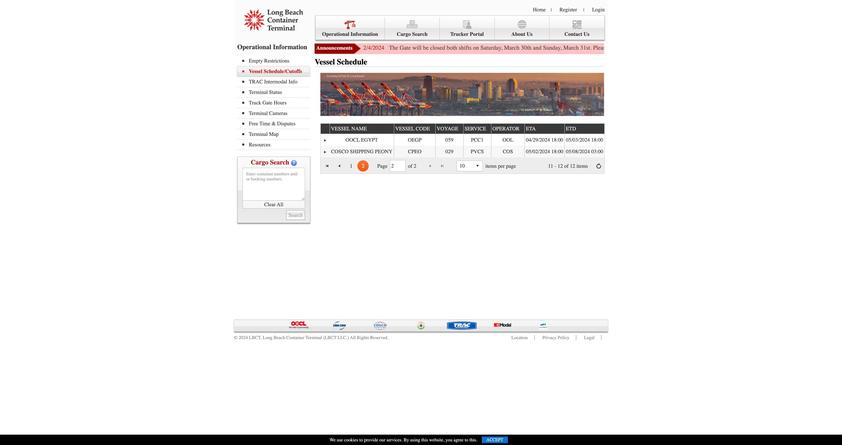 Task type: locate. For each thing, give the bounding box(es) containing it.
column header
[[321, 124, 330, 134]]

page navigation, page 2 of 2 application
[[321, 157, 605, 174]]

Page 2 field
[[391, 161, 404, 171]]

None submit
[[286, 210, 305, 220]]

column header inside row
[[321, 124, 330, 134]]

Enter container numbers and/ or booking numbers.  text field
[[243, 168, 305, 201]]

tree grid
[[321, 123, 605, 157]]

Page sizes drop down field
[[457, 161, 483, 171]]

1 horizontal spatial menu bar
[[315, 15, 605, 40]]

1 vertical spatial menu bar
[[237, 56, 313, 150]]

1 row from the top
[[321, 123, 605, 134]]

row
[[321, 123, 605, 134], [321, 134, 605, 146], [321, 146, 605, 157]]

cell
[[321, 134, 330, 146], [330, 134, 394, 146], [394, 134, 435, 146], [435, 134, 463, 146], [463, 134, 491, 146], [491, 134, 525, 146], [525, 134, 565, 146], [565, 134, 605, 146], [321, 146, 330, 157], [330, 146, 394, 157], [394, 146, 435, 157], [435, 146, 463, 157], [463, 146, 491, 157], [491, 146, 525, 157], [525, 146, 565, 157], [565, 146, 605, 157]]

menu bar
[[315, 15, 605, 40], [237, 56, 313, 150]]

row group
[[321, 134, 605, 157]]

0 horizontal spatial menu bar
[[237, 56, 313, 150]]



Task type: vqa. For each thing, say whether or not it's contained in the screenshot.
too
no



Task type: describe. For each thing, give the bounding box(es) containing it.
go to the previous page image
[[337, 163, 342, 169]]

go to the first page image
[[325, 163, 330, 169]]

refresh image
[[596, 163, 602, 169]]

3 row from the top
[[321, 146, 605, 157]]

0 vertical spatial menu bar
[[315, 15, 605, 40]]

2 row from the top
[[321, 134, 605, 146]]



